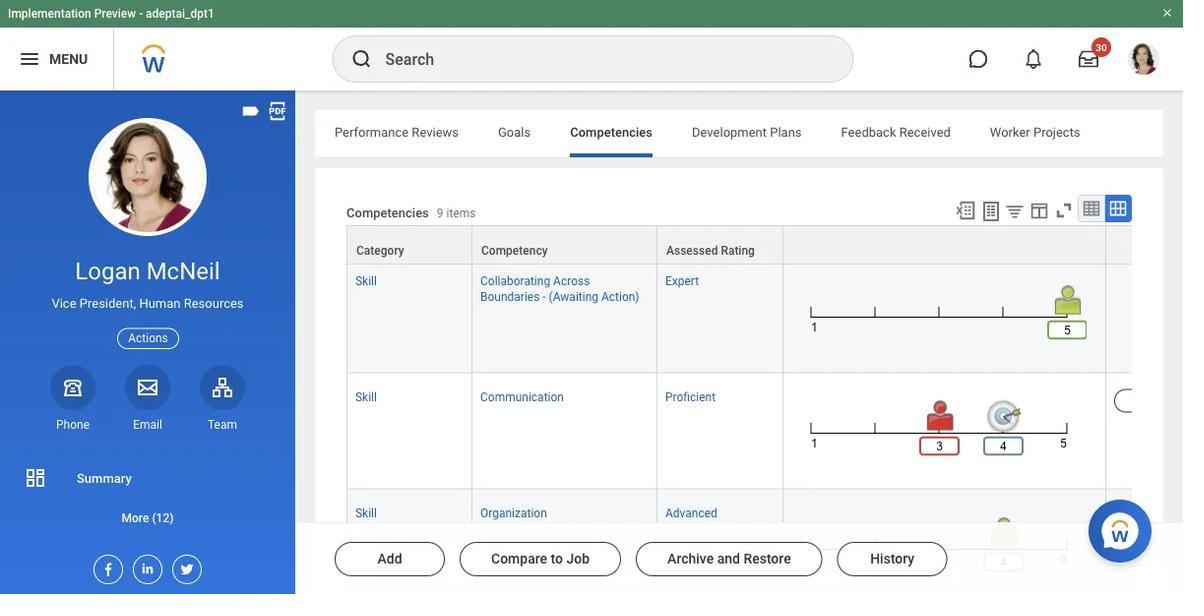 Task type: locate. For each thing, give the bounding box(es) containing it.
navigation pane region
[[0, 91, 296, 595]]

9
[[437, 206, 444, 220]]

1 vertical spatial skill
[[356, 391, 377, 404]]

0 vertical spatial skill
[[356, 274, 377, 288]]

2 vertical spatial skill
[[356, 507, 377, 521]]

2 skill from the top
[[356, 391, 377, 404]]

- inside menu banner
[[139, 7, 143, 21]]

phone button
[[50, 365, 96, 433]]

30
[[1097, 41, 1108, 53]]

skill for collaborating across boundaries - (awaiting action)
[[356, 274, 377, 288]]

0 horizontal spatial competencies
[[347, 205, 429, 220]]

tab list
[[315, 110, 1164, 158]]

phone
[[56, 418, 90, 432]]

1 vertical spatial competencies
[[347, 205, 429, 220]]

search image
[[350, 47, 374, 71]]

category column header
[[347, 226, 473, 266]]

expert
[[666, 274, 699, 288]]

collaborating across boundaries - (awaiting action) link
[[481, 270, 640, 304]]

competencies 9 items
[[347, 205, 476, 220]]

actions
[[128, 332, 168, 346]]

2 vertical spatial skill link
[[356, 503, 377, 521]]

1 skill link from the top
[[356, 270, 377, 288]]

category button
[[348, 227, 472, 264]]

competencies up category popup button
[[347, 205, 429, 220]]

0 horizontal spatial -
[[139, 7, 143, 21]]

competencies
[[571, 125, 653, 139], [347, 205, 429, 220]]

1 vertical spatial -
[[543, 290, 546, 304]]

competencies inside tab list
[[571, 125, 653, 139]]

expert link
[[666, 270, 699, 288]]

phone image
[[59, 376, 87, 400]]

justify image
[[18, 47, 41, 71]]

notifications large image
[[1024, 49, 1044, 69]]

0 vertical spatial -
[[139, 7, 143, 21]]

2 row from the top
[[347, 226, 1184, 266]]

preview
[[94, 7, 136, 21]]

1 horizontal spatial competencies
[[571, 125, 653, 139]]

competency column header
[[473, 226, 658, 266]]

archive and restore
[[668, 552, 792, 568]]

competency button
[[473, 227, 657, 264]]

competencies for competencies 9 items
[[347, 205, 429, 220]]

performance reviews
[[335, 125, 459, 139]]

to
[[551, 552, 563, 568]]

- right preview at left
[[139, 7, 143, 21]]

0 vertical spatial skill link
[[356, 270, 377, 288]]

and
[[718, 552, 741, 568]]

competencies down search workday search box
[[571, 125, 653, 139]]

-
[[139, 7, 143, 21], [543, 290, 546, 304]]

more (12) button
[[0, 498, 296, 538]]

skill link
[[356, 270, 377, 288], [356, 387, 377, 404], [356, 503, 377, 521]]

communication
[[481, 391, 564, 404]]

compare
[[492, 552, 548, 568]]

select to filter grid data image
[[1005, 201, 1026, 222]]

toolbar
[[947, 195, 1133, 226]]

click to view/edit grid preferences image
[[1029, 200, 1051, 222]]

mcneil
[[146, 258, 220, 286]]

summary
[[77, 471, 132, 486]]

boundaries
[[481, 290, 540, 304]]

implementation preview -   adeptai_dpt1
[[8, 7, 215, 21]]

development
[[692, 125, 767, 139]]

close environment banner image
[[1162, 7, 1174, 19]]

cell
[[347, 141, 473, 258], [473, 141, 658, 258], [658, 141, 784, 258], [1107, 141, 1184, 258], [1107, 258, 1184, 374]]

summary list
[[0, 459, 296, 538]]

plans
[[771, 125, 802, 139]]

team
[[208, 418, 237, 432]]

skill
[[356, 274, 377, 288], [356, 391, 377, 404], [356, 507, 377, 521]]

team logan mcneil element
[[200, 417, 245, 433]]

archive and restore button
[[636, 543, 823, 577]]

assessed
[[667, 244, 718, 258]]

1 horizontal spatial -
[[543, 290, 546, 304]]

3 skill link from the top
[[356, 503, 377, 521]]

vice
[[52, 297, 76, 311]]

menu banner
[[0, 0, 1184, 91]]

2 skill link from the top
[[356, 387, 377, 404]]

competency
[[482, 244, 548, 258]]

more
[[122, 512, 149, 526]]

linkedin image
[[134, 557, 156, 577]]

worker
[[991, 125, 1031, 139]]

skill link for organization
[[356, 503, 377, 521]]

skill for organization
[[356, 507, 377, 521]]

feedback received
[[842, 125, 951, 139]]

facebook image
[[95, 557, 116, 578]]

archive
[[668, 552, 714, 568]]

worker projects
[[991, 125, 1081, 139]]

collaborating
[[481, 274, 551, 288]]

Search Workday  search field
[[386, 37, 813, 81]]

1 skill from the top
[[356, 274, 377, 288]]

skill for communication
[[356, 391, 377, 404]]

export to worksheets image
[[980, 200, 1004, 224]]

1 vertical spatial skill link
[[356, 387, 377, 404]]

0 vertical spatial competencies
[[571, 125, 653, 139]]

phone logan mcneil element
[[50, 417, 96, 433]]

menu button
[[0, 28, 114, 91]]

action)
[[602, 290, 640, 304]]

menu
[[49, 51, 88, 67]]

expand table image
[[1109, 199, 1129, 219]]

organization
[[481, 507, 547, 521]]

row
[[347, 141, 1184, 258], [347, 226, 1184, 266], [347, 258, 1184, 374], [347, 374, 1184, 490], [347, 490, 1184, 595]]

3 skill from the top
[[356, 507, 377, 521]]

row containing category
[[347, 226, 1184, 266]]

- left (awaiting
[[543, 290, 546, 304]]

assessed rating column header
[[658, 226, 784, 266]]



Task type: vqa. For each thing, say whether or not it's contained in the screenshot.
the up at left
no



Task type: describe. For each thing, give the bounding box(es) containing it.
history
[[871, 552, 915, 568]]

email logan mcneil element
[[125, 417, 170, 433]]

email button
[[125, 365, 170, 433]]

organization link
[[481, 503, 547, 521]]

twitter image
[[173, 557, 195, 578]]

email
[[133, 418, 162, 432]]

collaborating across boundaries - (awaiting action)
[[481, 274, 640, 304]]

assessed rating button
[[658, 227, 783, 264]]

tag image
[[240, 100, 262, 122]]

action bar region
[[296, 523, 1184, 595]]

category
[[357, 244, 404, 258]]

inbox large image
[[1080, 49, 1099, 69]]

more (12)
[[122, 512, 174, 526]]

adeptai_dpt1
[[146, 7, 215, 21]]

vice president, human resources
[[52, 297, 244, 311]]

team link
[[200, 365, 245, 433]]

feedback
[[842, 125, 897, 139]]

view team image
[[211, 376, 234, 400]]

reviews
[[412, 125, 459, 139]]

logan mcneil
[[75, 258, 220, 286]]

received
[[900, 125, 951, 139]]

history button
[[838, 543, 948, 577]]

compare to job
[[492, 552, 590, 568]]

export to excel image
[[955, 200, 977, 222]]

assessed rating
[[667, 244, 755, 258]]

competencies for competencies
[[571, 125, 653, 139]]

fullscreen image
[[1054, 200, 1076, 222]]

resources
[[184, 297, 244, 311]]

advanced
[[666, 507, 718, 521]]

skill link for collaborating across boundaries - (awaiting action)
[[356, 270, 377, 288]]

summary image
[[24, 467, 47, 491]]

mail image
[[136, 376, 160, 400]]

advanced link
[[666, 503, 718, 521]]

items
[[447, 206, 476, 220]]

5 row from the top
[[347, 490, 1184, 595]]

(awaiting
[[549, 290, 599, 304]]

table image
[[1083, 199, 1102, 219]]

1 row from the top
[[347, 141, 1184, 258]]

performance
[[335, 125, 409, 139]]

rating
[[721, 244, 755, 258]]

profile logan mcneil image
[[1129, 43, 1160, 79]]

(12)
[[152, 512, 174, 526]]

president,
[[80, 297, 136, 311]]

- inside collaborating across boundaries - (awaiting action)
[[543, 290, 546, 304]]

actions button
[[117, 329, 179, 349]]

tab list containing performance reviews
[[315, 110, 1164, 158]]

compare to job button
[[460, 543, 622, 577]]

add button
[[335, 543, 445, 577]]

implementation
[[8, 7, 91, 21]]

development plans
[[692, 125, 802, 139]]

summary link
[[0, 459, 296, 498]]

30 button
[[1068, 37, 1112, 81]]

job
[[567, 552, 590, 568]]

add
[[378, 552, 402, 568]]

view printable version (pdf) image
[[267, 100, 289, 122]]

more (12) button
[[0, 507, 296, 530]]

communication link
[[481, 387, 564, 404]]

skill link for communication
[[356, 387, 377, 404]]

proficient
[[666, 391, 716, 404]]

human
[[139, 297, 181, 311]]

across
[[554, 274, 590, 288]]

proficient link
[[666, 387, 716, 404]]

projects
[[1034, 125, 1081, 139]]

3 row from the top
[[347, 258, 1184, 374]]

4 row from the top
[[347, 374, 1184, 490]]

goals
[[498, 125, 531, 139]]

logan
[[75, 258, 141, 286]]

restore
[[744, 552, 792, 568]]



